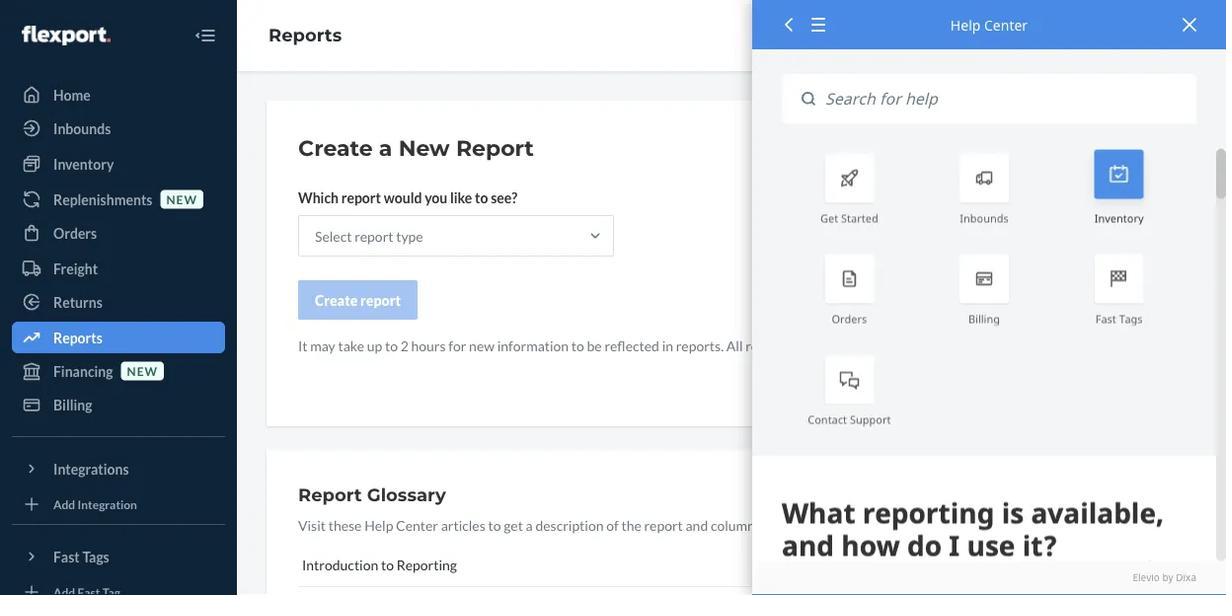 Task type: locate. For each thing, give the bounding box(es) containing it.
0 vertical spatial fast tags
[[1096, 311, 1143, 326]]

0 horizontal spatial tags
[[82, 548, 109, 565]]

in right are
[[875, 337, 886, 354]]

a left new
[[379, 135, 392, 161]]

create up which
[[298, 135, 373, 161]]

inventory
[[53, 155, 114, 172], [1095, 210, 1144, 225]]

glossary
[[367, 484, 446, 505]]

tags
[[1119, 311, 1143, 326], [82, 548, 109, 565]]

0 vertical spatial reports
[[269, 24, 342, 46]]

support
[[850, 412, 891, 427]]

reports
[[269, 24, 342, 46], [53, 329, 102, 346]]

1 horizontal spatial new
[[166, 192, 197, 206]]

new up orders link
[[166, 192, 197, 206]]

the
[[621, 517, 641, 534]]

like
[[450, 189, 472, 206]]

1 vertical spatial fast tags
[[53, 548, 109, 565]]

orders up are
[[832, 311, 867, 326]]

0 horizontal spatial center
[[396, 517, 438, 534]]

1 horizontal spatial fast tags
[[1096, 311, 1143, 326]]

get
[[820, 210, 838, 225]]

elevio
[[1133, 571, 1160, 585]]

report for create
[[360, 292, 401, 308]]

0 horizontal spatial fast
[[53, 548, 80, 565]]

report inside button
[[360, 292, 401, 308]]

in
[[662, 337, 673, 354], [875, 337, 886, 354]]

column
[[711, 517, 755, 534]]

1 vertical spatial reports link
[[12, 322, 225, 353]]

billing
[[968, 311, 1000, 326], [53, 396, 92, 413]]

0 horizontal spatial billing
[[53, 396, 92, 413]]

0 horizontal spatial fast tags
[[53, 548, 109, 565]]

0 vertical spatial orders
[[53, 225, 97, 241]]

0 horizontal spatial inventory
[[53, 155, 114, 172]]

would
[[384, 189, 422, 206]]

1 vertical spatial help
[[364, 517, 393, 534]]

1 horizontal spatial report
[[456, 135, 534, 161]]

0 vertical spatial tags
[[1119, 311, 1143, 326]]

visit
[[298, 517, 326, 534]]

universal
[[888, 337, 946, 354]]

create for create report
[[315, 292, 358, 308]]

1 vertical spatial fast
[[53, 548, 80, 565]]

a
[[379, 135, 392, 161], [526, 517, 533, 534]]

orders
[[53, 225, 97, 241], [832, 311, 867, 326]]

help up search search field
[[951, 15, 981, 34]]

1 in from the left
[[662, 337, 673, 354]]

center down glossary
[[396, 517, 438, 534]]

new right for
[[469, 337, 495, 354]]

0 vertical spatial fast
[[1096, 311, 1116, 326]]

report right all
[[746, 337, 784, 354]]

report glossary
[[298, 484, 446, 505]]

details.
[[758, 517, 801, 534]]

0 vertical spatial billing
[[968, 311, 1000, 326]]

create inside button
[[315, 292, 358, 308]]

0 vertical spatial center
[[984, 15, 1028, 34]]

information
[[497, 337, 569, 354]]

a right get
[[526, 517, 533, 534]]

freight link
[[12, 253, 225, 284]]

fast tags
[[1096, 311, 1143, 326], [53, 548, 109, 565]]

1 vertical spatial orders
[[832, 311, 867, 326]]

report left type
[[355, 228, 393, 244]]

to left reporting
[[381, 556, 394, 573]]

center up search search field
[[984, 15, 1028, 34]]

inbounds
[[53, 120, 111, 137], [960, 210, 1009, 225]]

reports link
[[269, 24, 342, 46], [12, 322, 225, 353]]

1 horizontal spatial help
[[951, 15, 981, 34]]

2 vertical spatial new
[[127, 364, 158, 378]]

create a new report
[[298, 135, 534, 161]]

create
[[298, 135, 373, 161], [315, 292, 358, 308]]

report up up
[[360, 292, 401, 308]]

description
[[535, 517, 604, 534]]

(utc).
[[982, 337, 1020, 354]]

new up the billing link
[[127, 364, 158, 378]]

of
[[606, 517, 619, 534]]

0 vertical spatial inbounds
[[53, 120, 111, 137]]

1 horizontal spatial reports
[[269, 24, 342, 46]]

1 vertical spatial billing
[[53, 396, 92, 413]]

flexport logo image
[[22, 26, 110, 45]]

fields
[[817, 337, 849, 354]]

visit these help center articles to get a description of the report and column details.
[[298, 517, 801, 534]]

freight
[[53, 260, 98, 277]]

take
[[338, 337, 364, 354]]

report
[[341, 189, 381, 206], [355, 228, 393, 244], [360, 292, 401, 308], [746, 337, 784, 354], [644, 517, 683, 534]]

1 horizontal spatial reports link
[[269, 24, 342, 46]]

center
[[984, 15, 1028, 34], [396, 517, 438, 534]]

1 horizontal spatial inventory
[[1095, 210, 1144, 225]]

report up select report type
[[341, 189, 381, 206]]

1 vertical spatial new
[[469, 337, 495, 354]]

select
[[315, 228, 352, 244]]

to inside button
[[381, 556, 394, 573]]

1 vertical spatial center
[[396, 517, 438, 534]]

get
[[504, 517, 523, 534]]

1 horizontal spatial in
[[875, 337, 886, 354]]

0 vertical spatial create
[[298, 135, 373, 161]]

report
[[456, 135, 534, 161], [298, 484, 362, 505]]

1 horizontal spatial a
[[526, 517, 533, 534]]

1 vertical spatial create
[[315, 292, 358, 308]]

and
[[686, 517, 708, 534]]

reports.
[[676, 337, 724, 354]]

integrations
[[53, 461, 129, 477]]

select report type
[[315, 228, 423, 244]]

to left get
[[488, 517, 501, 534]]

0 horizontal spatial help
[[364, 517, 393, 534]]

1 vertical spatial inbounds
[[960, 210, 1009, 225]]

orders up freight
[[53, 225, 97, 241]]

home link
[[12, 79, 225, 111]]

to
[[475, 189, 488, 206], [385, 337, 398, 354], [571, 337, 584, 354], [488, 517, 501, 534], [381, 556, 394, 573]]

0 horizontal spatial in
[[662, 337, 673, 354]]

help
[[951, 15, 981, 34], [364, 517, 393, 534]]

new
[[166, 192, 197, 206], [469, 337, 495, 354], [127, 364, 158, 378]]

for
[[448, 337, 466, 354]]

may
[[310, 337, 335, 354]]

billing up (utc).
[[968, 311, 1000, 326]]

introduction
[[302, 556, 378, 573]]

in left 'reports.'
[[662, 337, 673, 354]]

1 vertical spatial tags
[[82, 548, 109, 565]]

create up may
[[315, 292, 358, 308]]

2 in from the left
[[875, 337, 886, 354]]

create for create a new report
[[298, 135, 373, 161]]

0 vertical spatial new
[[166, 192, 197, 206]]

help down report glossary
[[364, 517, 393, 534]]

1 horizontal spatial orders
[[832, 311, 867, 326]]

0 horizontal spatial report
[[298, 484, 362, 505]]

0 horizontal spatial a
[[379, 135, 392, 161]]

fast
[[1096, 311, 1116, 326], [53, 548, 80, 565]]

add integration
[[53, 497, 137, 511]]

add integration link
[[12, 493, 225, 516]]

report up these
[[298, 484, 362, 505]]

report up see?
[[456, 135, 534, 161]]

1 vertical spatial reports
[[53, 329, 102, 346]]

1 horizontal spatial tags
[[1119, 311, 1143, 326]]

billing down financing
[[53, 396, 92, 413]]

1 vertical spatial report
[[298, 484, 362, 505]]

0 horizontal spatial new
[[127, 364, 158, 378]]



Task type: describe. For each thing, give the bounding box(es) containing it.
0 horizontal spatial reports link
[[12, 322, 225, 353]]

returns link
[[12, 286, 225, 318]]

0 horizontal spatial inbounds
[[53, 120, 111, 137]]

to right 'like'
[[475, 189, 488, 206]]

integration
[[78, 497, 137, 511]]

hours
[[411, 337, 446, 354]]

close navigation image
[[193, 24, 217, 47]]

1 horizontal spatial center
[[984, 15, 1028, 34]]

time
[[949, 337, 979, 354]]

0 vertical spatial a
[[379, 135, 392, 161]]

started
[[841, 210, 878, 225]]

report for which
[[341, 189, 381, 206]]

fast inside "dropdown button"
[[53, 548, 80, 565]]

these
[[328, 517, 362, 534]]

be
[[587, 337, 602, 354]]

reporting
[[397, 556, 457, 573]]

it
[[298, 337, 308, 354]]

home
[[53, 86, 91, 103]]

all
[[726, 337, 743, 354]]

returns
[[53, 294, 102, 310]]

articles
[[441, 517, 485, 534]]

0 horizontal spatial reports
[[53, 329, 102, 346]]

get started
[[820, 210, 878, 225]]

which
[[298, 189, 339, 206]]

help center
[[951, 15, 1028, 34]]

new for replenishments
[[166, 192, 197, 206]]

contact
[[808, 412, 847, 427]]

inbounds link
[[12, 113, 225, 144]]

you
[[425, 189, 447, 206]]

inventory link
[[12, 148, 225, 180]]

0 vertical spatial inventory
[[53, 155, 114, 172]]

0 vertical spatial reports link
[[269, 24, 342, 46]]

fast tags button
[[12, 541, 225, 573]]

dixa
[[1176, 571, 1196, 585]]

reflected
[[605, 337, 659, 354]]

type
[[396, 228, 423, 244]]

1 horizontal spatial billing
[[968, 311, 1000, 326]]

time
[[787, 337, 814, 354]]

report for select
[[355, 228, 393, 244]]

are
[[852, 337, 872, 354]]

billing link
[[12, 389, 225, 421]]

1 horizontal spatial fast
[[1096, 311, 1116, 326]]

new
[[398, 135, 450, 161]]

fast tags inside "dropdown button"
[[53, 548, 109, 565]]

create report
[[315, 292, 401, 308]]

see?
[[491, 189, 517, 206]]

2
[[400, 337, 408, 354]]

1 horizontal spatial inbounds
[[960, 210, 1009, 225]]

new for financing
[[127, 364, 158, 378]]

elevio by dixa
[[1133, 571, 1196, 585]]

create report button
[[298, 280, 418, 320]]

2 horizontal spatial new
[[469, 337, 495, 354]]

add
[[53, 497, 75, 511]]

report right "the" at the right of the page
[[644, 517, 683, 534]]

integrations button
[[12, 453, 225, 485]]

tags inside "dropdown button"
[[82, 548, 109, 565]]

1 vertical spatial a
[[526, 517, 533, 534]]

to left the be
[[571, 337, 584, 354]]

which report would you like to see?
[[298, 189, 517, 206]]

Search search field
[[815, 74, 1196, 124]]

contact support
[[808, 412, 891, 427]]

it may take up to 2 hours for new information to be reflected in reports. all report time fields are in universal time (utc).
[[298, 337, 1020, 354]]

to left 2
[[385, 337, 398, 354]]

introduction to reporting
[[302, 556, 457, 573]]

orders link
[[12, 217, 225, 249]]

elevio by dixa link
[[782, 571, 1196, 585]]

0 vertical spatial help
[[951, 15, 981, 34]]

by
[[1162, 571, 1173, 585]]

0 horizontal spatial orders
[[53, 225, 97, 241]]

up
[[367, 337, 382, 354]]

introduction to reporting button
[[298, 543, 1165, 587]]

0 vertical spatial report
[[456, 135, 534, 161]]

replenishments
[[53, 191, 152, 208]]

financing
[[53, 363, 113, 380]]

1 vertical spatial inventory
[[1095, 210, 1144, 225]]



Task type: vqa. For each thing, say whether or not it's contained in the screenshot.
the recent
no



